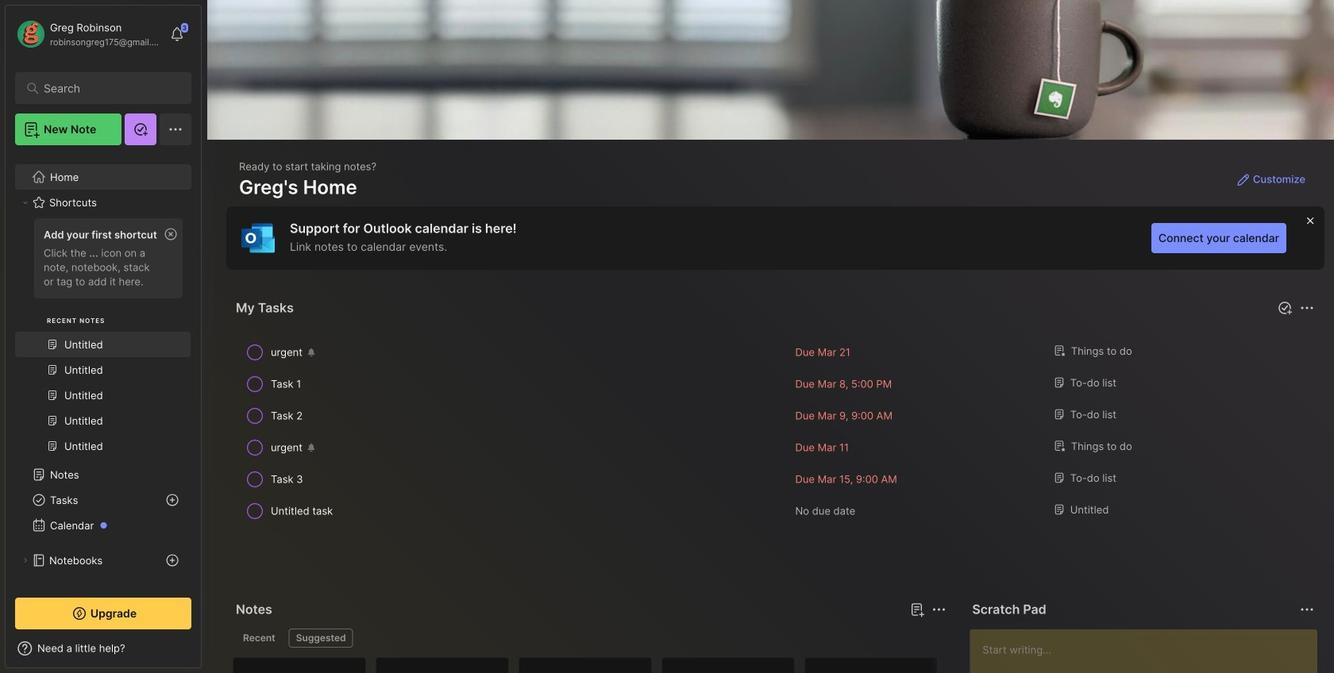 Task type: describe. For each thing, give the bounding box(es) containing it.
2 row group from the top
[[233, 658, 1334, 674]]

Start writing… text field
[[983, 630, 1317, 674]]

Account field
[[15, 18, 162, 50]]

2 tab from the left
[[289, 629, 353, 648]]

expand notebooks image
[[21, 556, 30, 566]]

0 horizontal spatial more actions image
[[930, 600, 949, 620]]

main element
[[0, 0, 207, 674]]

1 tab from the left
[[236, 629, 283, 648]]

1 row group from the top
[[233, 337, 1318, 527]]

0 vertical spatial more actions image
[[1298, 299, 1317, 318]]

1 horizontal spatial more actions field
[[1296, 297, 1318, 319]]



Task type: locate. For each thing, give the bounding box(es) containing it.
WHAT'S NEW field
[[6, 636, 201, 662]]

tab list
[[236, 629, 944, 648]]

click to collapse image
[[201, 644, 212, 663]]

1 horizontal spatial more actions image
[[1298, 299, 1317, 318]]

None search field
[[44, 79, 170, 98]]

group inside tree
[[15, 214, 191, 469]]

0 vertical spatial row group
[[233, 337, 1318, 527]]

1 horizontal spatial tab
[[289, 629, 353, 648]]

group
[[15, 214, 191, 469]]

more actions image
[[1298, 299, 1317, 318], [930, 600, 949, 620]]

1 vertical spatial more actions image
[[930, 600, 949, 620]]

0 horizontal spatial more actions field
[[928, 599, 950, 621]]

Search text field
[[44, 81, 170, 96]]

More actions field
[[1296, 297, 1318, 319], [928, 599, 950, 621]]

1 vertical spatial more actions field
[[928, 599, 950, 621]]

tab
[[236, 629, 283, 648], [289, 629, 353, 648]]

none search field inside main element
[[44, 79, 170, 98]]

row group
[[233, 337, 1318, 527], [233, 658, 1334, 674]]

1 vertical spatial row group
[[233, 658, 1334, 674]]

new task image
[[1277, 300, 1293, 316]]

tree
[[6, 155, 201, 659]]

0 vertical spatial more actions field
[[1296, 297, 1318, 319]]

0 horizontal spatial tab
[[236, 629, 283, 648]]

tree inside main element
[[6, 155, 201, 659]]



Task type: vqa. For each thing, say whether or not it's contained in the screenshot.
"Start writing…" text field
yes



